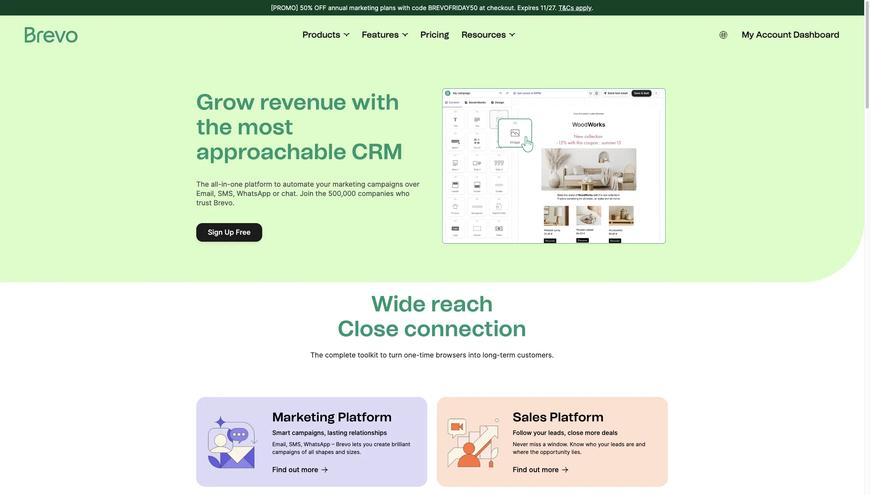 Task type: describe. For each thing, give the bounding box(es) containing it.
more for sales platform
[[542, 466, 559, 474]]

resources link
[[462, 29, 515, 40]]

features
[[362, 29, 399, 40]]

brevofriday50
[[428, 4, 478, 12]]

are
[[626, 441, 634, 448]]

2 horizontal spatial more
[[585, 429, 600, 437]]

more for marketing platform
[[301, 466, 318, 474]]

sales
[[513, 410, 547, 425]]

brevo
[[336, 441, 351, 448]]

products link
[[303, 29, 350, 40]]

deals
[[602, 429, 618, 437]]

all
[[308, 449, 314, 456]]

know
[[570, 441, 584, 448]]

sales platform
[[513, 410, 604, 425]]

0 vertical spatial with
[[398, 4, 410, 12]]

to inside the all-in-one platform to automate your marketing campaigns over email, sms, whatsapp or chat. join the 500,000 companies who trust brevo.
[[274, 181, 281, 189]]

shapes
[[316, 449, 334, 456]]

resources
[[462, 29, 506, 40]]

toolkit
[[358, 351, 378, 360]]

email, sms, whatsapp – brevo lets you create brilliant campaigns of all shapes and sizes.
[[272, 441, 411, 456]]

close
[[338, 316, 399, 342]]

relationships
[[349, 429, 387, 437]]

marketing inside the all-in-one platform to automate your marketing campaigns over email, sms, whatsapp or chat. join the 500,000 companies who trust brevo.
[[333, 181, 366, 189]]

code
[[412, 4, 427, 12]]

reach
[[431, 291, 493, 317]]

wide
[[371, 291, 426, 317]]

your inside never miss a window. know who your leads are and where the opportunity lies.
[[598, 441, 610, 448]]

off
[[315, 4, 327, 12]]

whatsapp inside email, sms, whatsapp – brevo lets you create brilliant campaigns of all shapes and sizes.
[[304, 441, 330, 448]]

1 vertical spatial to
[[380, 351, 387, 360]]

brevo.
[[214, 199, 235, 207]]

a
[[543, 441, 546, 448]]

sizes.
[[347, 449, 361, 456]]

campaigns,
[[292, 429, 326, 437]]

1 vertical spatial your
[[534, 429, 547, 437]]

home hero image image for sales platform
[[446, 415, 501, 470]]

my
[[742, 29, 754, 40]]

marketing
[[272, 410, 335, 425]]

wide reach close connection
[[338, 291, 527, 342]]

campaigns for over
[[367, 181, 403, 189]]

or
[[273, 190, 280, 198]]

find for sales platform
[[513, 466, 527, 474]]

over
[[405, 181, 420, 189]]

the for the all-in-one platform to automate your marketing campaigns over email, sms, whatsapp or chat. join the 500,000 companies who trust brevo.
[[196, 181, 209, 189]]

most
[[238, 114, 293, 140]]

t&cs
[[559, 4, 574, 12]]

the inside grow revenue with the most approachable crm
[[196, 114, 232, 140]]

browsers
[[436, 351, 467, 360]]

one-
[[404, 351, 420, 360]]

you
[[363, 441, 372, 448]]

button image
[[720, 31, 727, 39]]

50%
[[300, 4, 313, 12]]

create
[[374, 441, 390, 448]]

your inside the all-in-one platform to automate your marketing campaigns over email, sms, whatsapp or chat. join the 500,000 companies who trust brevo.
[[316, 181, 331, 189]]

lasting
[[328, 429, 347, 437]]

the all-in-one platform to automate your marketing campaigns over email, sms, whatsapp or chat. join the 500,000 companies who trust brevo.
[[196, 181, 420, 207]]

the complete toolkit to turn one-time browsers into long-term customers.
[[311, 351, 554, 360]]

all-
[[211, 181, 221, 189]]

customers.
[[517, 351, 554, 360]]

term
[[500, 351, 515, 360]]

dashboard
[[794, 29, 840, 40]]

sms, inside the all-in-one platform to automate your marketing campaigns over email, sms, whatsapp or chat. join the 500,000 companies who trust brevo.
[[218, 190, 235, 198]]

t&cs apply link
[[559, 3, 592, 12]]

brilliant
[[392, 441, 411, 448]]

long-
[[483, 351, 500, 360]]

platform
[[245, 181, 272, 189]]

.
[[592, 4, 594, 12]]

free
[[236, 229, 251, 237]]

in-
[[221, 181, 230, 189]]

miss
[[530, 441, 541, 448]]

smart
[[272, 429, 290, 437]]

follow
[[513, 429, 532, 437]]



Task type: locate. For each thing, give the bounding box(es) containing it.
and inside never miss a window. know who your leads are and where the opportunity lies.
[[636, 441, 646, 448]]

2 vertical spatial the
[[530, 449, 539, 456]]

0 horizontal spatial home hero image image
[[206, 415, 260, 470]]

500,000
[[328, 190, 356, 198]]

0 vertical spatial marketing
[[349, 4, 379, 12]]

apply
[[576, 4, 592, 12]]

0 horizontal spatial to
[[274, 181, 281, 189]]

2 platform from the left
[[550, 410, 604, 425]]

0 horizontal spatial find
[[272, 466, 287, 474]]

marketing up 500,000
[[333, 181, 366, 189]]

1 horizontal spatial more
[[542, 466, 559, 474]]

1 vertical spatial email,
[[272, 441, 288, 448]]

with inside grow revenue with the most approachable crm
[[352, 89, 399, 115]]

features link
[[362, 29, 408, 40]]

my account dashboard link
[[742, 29, 840, 40]]

1 horizontal spatial out
[[529, 466, 540, 474]]

approachable
[[196, 139, 347, 165]]

the inside the all-in-one platform to automate your marketing campaigns over email, sms, whatsapp or chat. join the 500,000 companies who trust brevo.
[[196, 181, 209, 189]]

0 vertical spatial and
[[636, 441, 646, 448]]

1 vertical spatial marketing
[[333, 181, 366, 189]]

platform
[[338, 410, 392, 425], [550, 410, 604, 425]]

platform up "close"
[[550, 410, 604, 425]]

pricing
[[421, 29, 449, 40]]

0 horizontal spatial campaigns
[[272, 449, 300, 456]]

0 horizontal spatial platform
[[338, 410, 392, 425]]

1 horizontal spatial platform
[[550, 410, 604, 425]]

expires
[[518, 4, 539, 12]]

home hero image image for marketing platform
[[206, 415, 260, 470]]

0 horizontal spatial sms,
[[218, 190, 235, 198]]

0 horizontal spatial find out more
[[272, 466, 318, 474]]

opportunity
[[540, 449, 570, 456]]

the inside never miss a window. know who your leads are and where the opportunity lies.
[[530, 449, 539, 456]]

2 home hero image image from the left
[[446, 415, 501, 470]]

1 vertical spatial the
[[316, 190, 326, 198]]

0 horizontal spatial more
[[301, 466, 318, 474]]

0 vertical spatial email,
[[196, 190, 216, 198]]

–
[[332, 441, 335, 448]]

to
[[274, 181, 281, 189], [380, 351, 387, 360]]

plans
[[380, 4, 396, 12]]

the for the complete toolkit to turn one-time browsers into long-term customers.
[[311, 351, 323, 360]]

grow revenue with the most approachable crm
[[196, 89, 403, 165]]

1 vertical spatial and
[[336, 449, 345, 456]]

1 horizontal spatial find
[[513, 466, 527, 474]]

revenue
[[260, 89, 347, 115]]

2 out from the left
[[529, 466, 540, 474]]

campaigns left of
[[272, 449, 300, 456]]

platform for marketing platform
[[338, 410, 392, 425]]

the left all-
[[196, 181, 209, 189]]

automate
[[283, 181, 314, 189]]

[promo] 50% off annual marketing plans with code brevofriday50 at checkout. expires 11/27. t&cs apply .
[[271, 4, 594, 12]]

campaigns inside the all-in-one platform to automate your marketing campaigns over email, sms, whatsapp or chat. join the 500,000 companies who trust brevo.
[[367, 181, 403, 189]]

0 horizontal spatial email,
[[196, 190, 216, 198]]

sms, inside email, sms, whatsapp – brevo lets you create brilliant campaigns of all shapes and sizes.
[[289, 441, 302, 448]]

leads,
[[548, 429, 566, 437]]

sign up free button
[[196, 224, 262, 242]]

sms, down in-
[[218, 190, 235, 198]]

1 horizontal spatial and
[[636, 441, 646, 448]]

follow your leads, close more deals
[[513, 429, 618, 437]]

time
[[420, 351, 434, 360]]

1 horizontal spatial who
[[586, 441, 597, 448]]

into
[[468, 351, 481, 360]]

1 horizontal spatial home hero image image
[[446, 415, 501, 470]]

[promo]
[[271, 4, 298, 12]]

campaigns up companies
[[367, 181, 403, 189]]

find out more down where
[[513, 466, 559, 474]]

2 find from the left
[[513, 466, 527, 474]]

account
[[756, 29, 792, 40]]

marketing left 'plans'
[[349, 4, 379, 12]]

your
[[316, 181, 331, 189], [534, 429, 547, 437], [598, 441, 610, 448]]

annual
[[328, 4, 348, 12]]

the left complete
[[311, 351, 323, 360]]

crm
[[352, 139, 403, 165]]

find for marketing platform
[[272, 466, 287, 474]]

0 horizontal spatial the
[[196, 181, 209, 189]]

turn
[[389, 351, 402, 360]]

who down over
[[396, 190, 410, 198]]

up
[[225, 229, 234, 237]]

sms, up of
[[289, 441, 302, 448]]

never
[[513, 441, 528, 448]]

marketing platform
[[272, 410, 392, 425]]

never miss a window. know who your leads are and where the opportunity lies.
[[513, 441, 646, 456]]

marketing
[[349, 4, 379, 12], [333, 181, 366, 189]]

1 horizontal spatial the
[[311, 351, 323, 360]]

1 vertical spatial whatsapp
[[304, 441, 330, 448]]

0 horizontal spatial and
[[336, 449, 345, 456]]

trust
[[196, 199, 212, 207]]

1 platform from the left
[[338, 410, 392, 425]]

and right are
[[636, 441, 646, 448]]

sign up free
[[208, 229, 251, 237]]

who inside never miss a window. know who your leads are and where the opportunity lies.
[[586, 441, 597, 448]]

1 horizontal spatial the
[[316, 190, 326, 198]]

1 home hero image image from the left
[[206, 415, 260, 470]]

and inside email, sms, whatsapp – brevo lets you create brilliant campaigns of all shapes and sizes.
[[336, 449, 345, 456]]

of
[[302, 449, 307, 456]]

whatsapp up all at left bottom
[[304, 441, 330, 448]]

whatsapp down platform
[[237, 190, 271, 198]]

0 vertical spatial your
[[316, 181, 331, 189]]

email, inside the all-in-one platform to automate your marketing campaigns over email, sms, whatsapp or chat. join the 500,000 companies who trust brevo.
[[196, 190, 216, 198]]

1 find from the left
[[272, 466, 287, 474]]

home hero image image
[[206, 415, 260, 470], [446, 415, 501, 470]]

1 vertical spatial campaigns
[[272, 449, 300, 456]]

0 vertical spatial who
[[396, 190, 410, 198]]

join
[[300, 190, 314, 198]]

platform for sales platform
[[550, 410, 604, 425]]

pricing link
[[421, 29, 449, 40]]

1 horizontal spatial sms,
[[289, 441, 302, 448]]

0 vertical spatial the
[[196, 181, 209, 189]]

1 find out more from the left
[[272, 466, 318, 474]]

2 horizontal spatial your
[[598, 441, 610, 448]]

who inside the all-in-one platform to automate your marketing campaigns over email, sms, whatsapp or chat. join the 500,000 companies who trust brevo.
[[396, 190, 410, 198]]

and down the brevo
[[336, 449, 345, 456]]

email, up trust
[[196, 190, 216, 198]]

more down all at left bottom
[[301, 466, 318, 474]]

your up 500,000
[[316, 181, 331, 189]]

campaigns inside email, sms, whatsapp – brevo lets you create brilliant campaigns of all shapes and sizes.
[[272, 449, 300, 456]]

sign
[[208, 229, 223, 237]]

chat.
[[282, 190, 298, 198]]

1 horizontal spatial email,
[[272, 441, 288, 448]]

0 vertical spatial the
[[196, 114, 232, 140]]

1 out from the left
[[289, 466, 300, 474]]

0 vertical spatial whatsapp
[[237, 190, 271, 198]]

one
[[230, 181, 243, 189]]

the
[[196, 181, 209, 189], [311, 351, 323, 360]]

checkout.
[[487, 4, 516, 12]]

1 vertical spatial the
[[311, 351, 323, 360]]

more
[[585, 429, 600, 437], [301, 466, 318, 474], [542, 466, 559, 474]]

0 vertical spatial sms,
[[218, 190, 235, 198]]

email, inside email, sms, whatsapp – brevo lets you create brilliant campaigns of all shapes and sizes.
[[272, 441, 288, 448]]

find out more for sales
[[513, 466, 559, 474]]

who
[[396, 190, 410, 198], [586, 441, 597, 448]]

1 horizontal spatial to
[[380, 351, 387, 360]]

1 horizontal spatial whatsapp
[[304, 441, 330, 448]]

0 horizontal spatial out
[[289, 466, 300, 474]]

email,
[[196, 190, 216, 198], [272, 441, 288, 448]]

find out more for marketing
[[272, 466, 318, 474]]

find down smart
[[272, 466, 287, 474]]

at
[[480, 4, 485, 12]]

0 horizontal spatial who
[[396, 190, 410, 198]]

11/27.
[[541, 4, 557, 12]]

0 vertical spatial campaigns
[[367, 181, 403, 189]]

campaigns
[[367, 181, 403, 189], [272, 449, 300, 456]]

who right know
[[586, 441, 597, 448]]

0 horizontal spatial your
[[316, 181, 331, 189]]

0 horizontal spatial the
[[196, 114, 232, 140]]

email, down smart
[[272, 441, 288, 448]]

0 horizontal spatial whatsapp
[[237, 190, 271, 198]]

grow
[[196, 89, 255, 115]]

with
[[398, 4, 410, 12], [352, 89, 399, 115]]

close
[[568, 429, 584, 437]]

more right "close"
[[585, 429, 600, 437]]

1 horizontal spatial find out more
[[513, 466, 559, 474]]

campaigns for of
[[272, 449, 300, 456]]

1 vertical spatial with
[[352, 89, 399, 115]]

1 vertical spatial who
[[586, 441, 597, 448]]

leads
[[611, 441, 625, 448]]

your down deals
[[598, 441, 610, 448]]

1 vertical spatial sms,
[[289, 441, 302, 448]]

platform up relationships
[[338, 410, 392, 425]]

2 vertical spatial your
[[598, 441, 610, 448]]

1 horizontal spatial your
[[534, 429, 547, 437]]

to left turn
[[380, 351, 387, 360]]

your up a on the bottom
[[534, 429, 547, 437]]

and
[[636, 441, 646, 448], [336, 449, 345, 456]]

products
[[303, 29, 340, 40]]

window.
[[548, 441, 568, 448]]

find down where
[[513, 466, 527, 474]]

out for marketing
[[289, 466, 300, 474]]

where
[[513, 449, 529, 456]]

whatsapp inside the all-in-one platform to automate your marketing campaigns over email, sms, whatsapp or chat. join the 500,000 companies who trust brevo.
[[237, 190, 271, 198]]

brevo image
[[25, 27, 78, 43]]

2 horizontal spatial the
[[530, 449, 539, 456]]

to up 'or'
[[274, 181, 281, 189]]

1 horizontal spatial campaigns
[[367, 181, 403, 189]]

0 vertical spatial to
[[274, 181, 281, 189]]

smart campaigns, lasting relationships
[[272, 429, 387, 437]]

my account dashboard
[[742, 29, 840, 40]]

out for sales
[[529, 466, 540, 474]]

find out more down of
[[272, 466, 318, 474]]

2 find out more from the left
[[513, 466, 559, 474]]

out
[[289, 466, 300, 474], [529, 466, 540, 474]]

lies.
[[572, 449, 582, 456]]

complete
[[325, 351, 356, 360]]

more down 'opportunity'
[[542, 466, 559, 474]]

the inside the all-in-one platform to automate your marketing campaigns over email, sms, whatsapp or chat. join the 500,000 companies who trust brevo.
[[316, 190, 326, 198]]

sms,
[[218, 190, 235, 198], [289, 441, 302, 448]]

companies
[[358, 190, 394, 198]]



Task type: vqa. For each thing, say whether or not it's contained in the screenshot.
digital inside "it was necessary to adapt their fundraising methods to meet the expectations of donors, who increasingly prefer an end-to-end digital process."
no



